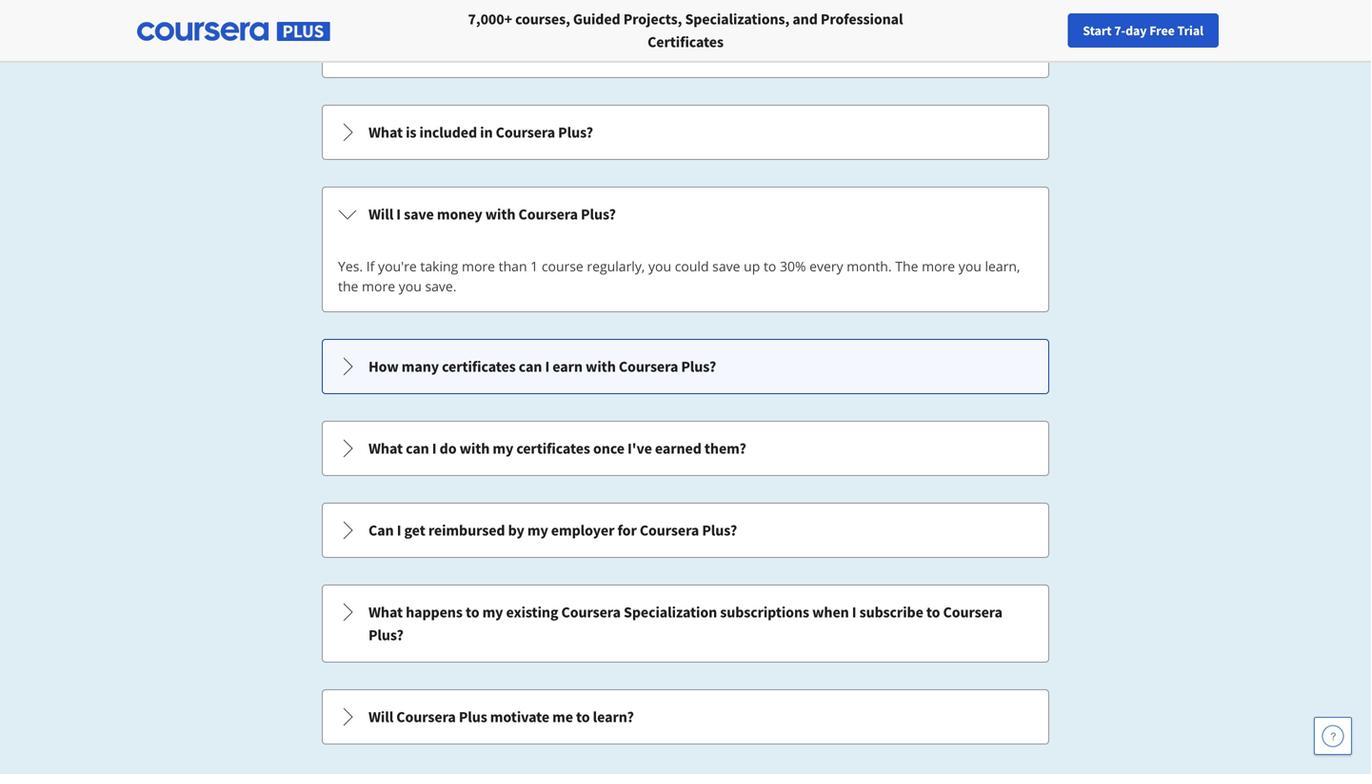Task type: locate. For each thing, give the bounding box(es) containing it.
my
[[493, 439, 514, 458], [528, 521, 548, 540], [483, 603, 503, 622]]

the
[[338, 277, 359, 295]]

will for will i save money with coursera plus?
[[369, 205, 394, 224]]

me
[[553, 708, 573, 727]]

what inside what happens to my existing coursera specialization subscriptions when i subscribe to coursera plus?
[[369, 603, 403, 622]]

0 horizontal spatial save
[[404, 205, 434, 224]]

my left existing
[[483, 603, 503, 622]]

month.
[[847, 257, 892, 275]]

coursera right subscribe
[[944, 603, 1003, 622]]

1 horizontal spatial you
[[649, 257, 672, 275]]

more right the
[[922, 257, 956, 275]]

will
[[369, 205, 394, 224], [369, 708, 394, 727]]

2 vertical spatial what
[[369, 603, 403, 622]]

with right money
[[486, 205, 516, 224]]

0 vertical spatial can
[[519, 357, 542, 376]]

do
[[440, 439, 457, 458]]

specialization
[[624, 603, 718, 622]]

with
[[486, 205, 516, 224], [586, 357, 616, 376], [460, 439, 490, 458]]

the
[[896, 257, 919, 275]]

1 what from the top
[[369, 123, 403, 142]]

every
[[810, 257, 844, 275]]

2 horizontal spatial more
[[922, 257, 956, 275]]

what left do
[[369, 439, 403, 458]]

plus?
[[558, 123, 593, 142], [581, 205, 616, 224], [682, 357, 717, 376], [702, 521, 738, 540], [369, 626, 404, 645]]

2 what from the top
[[369, 439, 403, 458]]

find your new career
[[1001, 22, 1121, 39]]

will coursera plus motivate me to learn? button
[[323, 691, 1049, 744]]

coursera plus image
[[137, 22, 331, 41]]

for
[[618, 521, 637, 540]]

existing
[[506, 603, 559, 622]]

how many certificates can i earn with coursera plus? button
[[323, 340, 1049, 393]]

what for what can i do with my certificates once i've earned them?
[[369, 439, 403, 458]]

1 vertical spatial save
[[713, 257, 741, 275]]

save.
[[425, 277, 457, 295]]

7-
[[1115, 22, 1126, 39]]

will left plus
[[369, 708, 394, 727]]

1 will from the top
[[369, 205, 394, 224]]

my inside "dropdown button"
[[493, 439, 514, 458]]

0 horizontal spatial more
[[362, 277, 395, 295]]

list
[[320, 21, 1052, 747]]

0 vertical spatial my
[[493, 439, 514, 458]]

once
[[594, 439, 625, 458]]

1 horizontal spatial can
[[519, 357, 542, 376]]

earn
[[553, 357, 583, 376]]

None search field
[[262, 12, 586, 50]]

more
[[462, 257, 495, 275], [922, 257, 956, 275], [362, 277, 395, 295]]

3 what from the top
[[369, 603, 403, 622]]

plus
[[459, 708, 488, 727]]

2 vertical spatial my
[[483, 603, 503, 622]]

you down you're
[[399, 277, 422, 295]]

i up you're
[[397, 205, 401, 224]]

plus? inside dropdown button
[[581, 205, 616, 224]]

0 vertical spatial with
[[486, 205, 516, 224]]

save inside yes. if you're taking more than 1 course regularly, you could save up to 30% every month. the more you learn, the more you save.
[[713, 257, 741, 275]]

more down if
[[362, 277, 395, 295]]

certificates inside dropdown button
[[442, 357, 516, 376]]

save inside dropdown button
[[404, 205, 434, 224]]

2 will from the top
[[369, 708, 394, 727]]

find your new career link
[[992, 19, 1130, 43]]

guided
[[573, 10, 621, 29]]

save
[[404, 205, 434, 224], [713, 257, 741, 275]]

certificates right "many"
[[442, 357, 516, 376]]

with right earn
[[586, 357, 616, 376]]

what left is
[[369, 123, 403, 142]]

with inside dropdown button
[[486, 205, 516, 224]]

earned
[[655, 439, 702, 458]]

0 vertical spatial certificates
[[442, 357, 516, 376]]

can left do
[[406, 439, 429, 458]]

with inside "dropdown button"
[[460, 439, 490, 458]]

1 horizontal spatial certificates
[[517, 439, 591, 458]]

coursera right earn
[[619, 357, 679, 376]]

1 vertical spatial certificates
[[517, 439, 591, 458]]

my right the by
[[528, 521, 548, 540]]

i left do
[[432, 439, 437, 458]]

i left earn
[[545, 357, 550, 376]]

1 horizontal spatial save
[[713, 257, 741, 275]]

will inside dropdown button
[[369, 205, 394, 224]]

save left money
[[404, 205, 434, 224]]

coursera right existing
[[562, 603, 621, 622]]

coursera left plus
[[397, 708, 456, 727]]

what can i do with my certificates once i've earned them? button
[[323, 422, 1049, 475]]

specializations,
[[685, 10, 790, 29]]

is
[[406, 123, 417, 142]]

in
[[480, 123, 493, 142]]

will inside dropdown button
[[369, 708, 394, 727]]

1 vertical spatial can
[[406, 439, 429, 458]]

projects,
[[624, 10, 682, 29]]

1 vertical spatial my
[[528, 521, 548, 540]]

coursera image
[[23, 15, 144, 46]]

and
[[793, 10, 818, 29]]

what is included in coursera plus?
[[369, 123, 593, 142]]

i
[[397, 205, 401, 224], [545, 357, 550, 376], [432, 439, 437, 458], [397, 521, 401, 540], [852, 603, 857, 622]]

certificates
[[442, 357, 516, 376], [517, 439, 591, 458]]

career
[[1084, 22, 1121, 39]]

you left learn,
[[959, 257, 982, 275]]

1 vertical spatial what
[[369, 439, 403, 458]]

new
[[1057, 22, 1081, 39]]

reimbursed
[[429, 521, 505, 540]]

you left could
[[649, 257, 672, 275]]

regularly,
[[587, 257, 645, 275]]

i inside can i get reimbursed by my employer for coursera plus? dropdown button
[[397, 521, 401, 540]]

learn?
[[593, 708, 634, 727]]

i left get
[[397, 521, 401, 540]]

when
[[813, 603, 850, 622]]

coursera inside dropdown button
[[519, 205, 578, 224]]

included
[[420, 123, 477, 142]]

0 vertical spatial will
[[369, 205, 394, 224]]

to right happens
[[466, 603, 480, 622]]

0 vertical spatial what
[[369, 123, 403, 142]]

more left than
[[462, 257, 495, 275]]

coursera up 1
[[519, 205, 578, 224]]

0 horizontal spatial can
[[406, 439, 429, 458]]

if
[[367, 257, 375, 275]]

can left earn
[[519, 357, 542, 376]]

i right when
[[852, 603, 857, 622]]

save left up
[[713, 257, 741, 275]]

with inside dropdown button
[[586, 357, 616, 376]]

you
[[649, 257, 672, 275], [959, 257, 982, 275], [399, 277, 422, 295]]

get
[[404, 521, 426, 540]]

certificates left once
[[517, 439, 591, 458]]

0 horizontal spatial certificates
[[442, 357, 516, 376]]

to right up
[[764, 257, 777, 275]]

my for employer
[[528, 521, 548, 540]]

them?
[[705, 439, 747, 458]]

will up if
[[369, 205, 394, 224]]

2 vertical spatial with
[[460, 439, 490, 458]]

can
[[519, 357, 542, 376], [406, 439, 429, 458]]

coursera
[[496, 123, 555, 142], [519, 205, 578, 224], [619, 357, 679, 376], [640, 521, 700, 540], [562, 603, 621, 622], [944, 603, 1003, 622], [397, 708, 456, 727]]

0 horizontal spatial you
[[399, 277, 422, 295]]

yes. if you're taking more than 1 course regularly, you could save up to 30% every month. the more you learn, the more you save.
[[338, 257, 1021, 295]]

how many certificates can i earn with coursera plus?
[[369, 357, 717, 376]]

what
[[369, 123, 403, 142], [369, 439, 403, 458], [369, 603, 403, 622]]

my for certificates
[[493, 439, 514, 458]]

1 vertical spatial will
[[369, 708, 394, 727]]

what left happens
[[369, 603, 403, 622]]

course
[[542, 257, 584, 275]]

list containing what is included in coursera plus?
[[320, 21, 1052, 747]]

will i save money with coursera plus? button
[[323, 188, 1049, 241]]

i inside what happens to my existing coursera specialization subscriptions when i subscribe to coursera plus?
[[852, 603, 857, 622]]

coursera right for on the bottom
[[640, 521, 700, 540]]

1 vertical spatial with
[[586, 357, 616, 376]]

what inside "dropdown button"
[[369, 439, 403, 458]]

with right do
[[460, 439, 490, 458]]

my right do
[[493, 439, 514, 458]]

plus? inside what happens to my existing coursera specialization subscriptions when i subscribe to coursera plus?
[[369, 626, 404, 645]]

0 vertical spatial save
[[404, 205, 434, 224]]

7,000+
[[468, 10, 513, 29]]

i inside will i save money with coursera plus? dropdown button
[[397, 205, 401, 224]]

to
[[764, 257, 777, 275], [466, 603, 480, 622], [927, 603, 941, 622], [576, 708, 590, 727]]



Task type: vqa. For each thing, say whether or not it's contained in the screenshot.
Specializations,
yes



Task type: describe. For each thing, give the bounding box(es) containing it.
1 horizontal spatial more
[[462, 257, 495, 275]]

7,000+ courses, guided projects, specializations, and professional certificates
[[468, 10, 904, 51]]

many
[[402, 357, 439, 376]]

what can i do with my certificates once i've earned them?
[[369, 439, 747, 458]]

motivate
[[490, 708, 550, 727]]

by
[[508, 521, 525, 540]]

yes.
[[338, 257, 363, 275]]

what for what happens to my existing coursera specialization subscriptions when i subscribe to coursera plus?
[[369, 603, 403, 622]]

free
[[1150, 22, 1175, 39]]

subscribe
[[860, 603, 924, 622]]

your
[[1029, 22, 1054, 39]]

can i get reimbursed by my employer for coursera plus? button
[[323, 504, 1049, 557]]

what happens to my existing coursera specialization subscriptions when i subscribe to coursera plus? button
[[323, 586, 1049, 662]]

find
[[1001, 22, 1026, 39]]

how
[[369, 357, 399, 376]]

will for will coursera plus motivate me to learn?
[[369, 708, 394, 727]]

can inside dropdown button
[[519, 357, 542, 376]]

what is included in coursera plus? button
[[323, 106, 1049, 159]]

will coursera plus motivate me to learn?
[[369, 708, 634, 727]]

what for what is included in coursera plus?
[[369, 123, 403, 142]]

i've
[[628, 439, 652, 458]]

taking
[[421, 257, 459, 275]]

with for certificates
[[460, 439, 490, 458]]

will i save money with coursera plus?
[[369, 205, 616, 224]]

than
[[499, 257, 527, 275]]

i inside how many certificates can i earn with coursera plus? dropdown button
[[545, 357, 550, 376]]

courses,
[[515, 10, 570, 29]]

2 horizontal spatial you
[[959, 257, 982, 275]]

30%
[[780, 257, 806, 275]]

can inside "dropdown button"
[[406, 439, 429, 458]]

subscriptions
[[720, 603, 810, 622]]

certificates inside "dropdown button"
[[517, 439, 591, 458]]

my inside what happens to my existing coursera specialization subscriptions when i subscribe to coursera plus?
[[483, 603, 503, 622]]

1
[[531, 257, 538, 275]]

you're
[[378, 257, 417, 275]]

can i get reimbursed by my employer for coursera plus?
[[369, 521, 738, 540]]

what happens to my existing coursera specialization subscriptions when i subscribe to coursera plus?
[[369, 603, 1003, 645]]

up
[[744, 257, 761, 275]]

show notifications image
[[1150, 24, 1173, 47]]

i inside the what can i do with my certificates once i've earned them? "dropdown button"
[[432, 439, 437, 458]]

start 7-day free trial
[[1083, 22, 1204, 39]]

day
[[1126, 22, 1148, 39]]

learn,
[[986, 257, 1021, 275]]

start
[[1083, 22, 1112, 39]]

with for plus?
[[486, 205, 516, 224]]

help center image
[[1322, 725, 1345, 748]]

happens
[[406, 603, 463, 622]]

to right me
[[576, 708, 590, 727]]

trial
[[1178, 22, 1204, 39]]

can
[[369, 521, 394, 540]]

start 7-day free trial button
[[1068, 13, 1219, 48]]

could
[[675, 257, 709, 275]]

to right subscribe
[[927, 603, 941, 622]]

professional
[[821, 10, 904, 29]]

coursera right in
[[496, 123, 555, 142]]

certificates
[[648, 32, 724, 51]]

employer
[[551, 521, 615, 540]]

money
[[437, 205, 483, 224]]

to inside yes. if you're taking more than 1 course regularly, you could save up to 30% every month. the more you learn, the more you save.
[[764, 257, 777, 275]]



